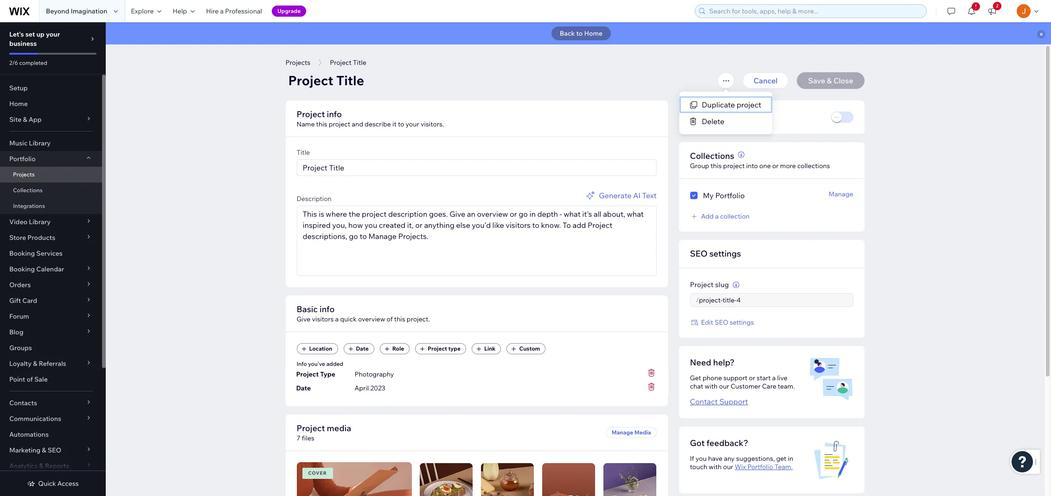 Task type: vqa. For each thing, say whether or not it's contained in the screenshot.
create within the button
no



Task type: describe. For each thing, give the bounding box(es) containing it.
location
[[309, 346, 332, 353]]

manage button
[[829, 190, 854, 199]]

1 horizontal spatial or
[[773, 162, 779, 170]]

set
[[25, 30, 35, 39]]

basic info give visitors a quick overview of this project.
[[297, 304, 430, 324]]

name
[[297, 120, 315, 129]]

type
[[320, 371, 335, 379]]

project inside button
[[330, 58, 352, 67]]

add
[[701, 213, 714, 221]]

0 horizontal spatial date
[[296, 385, 311, 393]]

/
[[696, 297, 699, 305]]

group
[[690, 162, 709, 170]]

type
[[448, 346, 461, 353]]

manage media button
[[606, 428, 657, 439]]

projects for projects button
[[286, 58, 311, 67]]

2 button
[[982, 0, 1003, 22]]

text
[[642, 191, 657, 200]]

business
[[9, 39, 37, 48]]

music library
[[9, 139, 51, 148]]

library for music library
[[29, 139, 51, 148]]

visitors
[[312, 316, 334, 324]]

integrations
[[13, 203, 45, 210]]

analytics & reports button
[[0, 459, 102, 475]]

it
[[393, 120, 397, 129]]

feedback?
[[707, 439, 749, 449]]

add a collection
[[701, 213, 750, 221]]

7
[[297, 435, 301, 443]]

app
[[29, 116, 42, 124]]

gift
[[9, 297, 21, 305]]

completed
[[19, 59, 47, 66]]

Search for tools, apps, help & more... field
[[707, 5, 924, 18]]

date button
[[344, 344, 374, 355]]

store products
[[9, 234, 55, 242]]

automations link
[[0, 427, 102, 443]]

got feedback?
[[690, 439, 749, 449]]

in
[[788, 455, 794, 464]]

3 image title image from the left
[[542, 464, 595, 497]]

integrations link
[[0, 199, 102, 214]]

point of sale link
[[0, 372, 102, 388]]

1 image title image from the left
[[420, 464, 473, 497]]

if you have any suggestions, get in touch with our
[[690, 455, 794, 472]]

duplicate project
[[702, 100, 762, 110]]

project inside project media 7 files
[[297, 424, 325, 434]]

manage for manage media
[[612, 430, 633, 437]]

communications button
[[0, 412, 102, 427]]

manage for manage
[[829, 190, 854, 199]]

info
[[297, 361, 307, 368]]

groups
[[9, 344, 32, 353]]

marketing
[[9, 447, 40, 455]]

let's set up your business
[[9, 30, 60, 48]]

home link
[[0, 96, 102, 112]]

get
[[777, 455, 787, 464]]

cancel
[[754, 76, 778, 85]]

project inside duplicate project button
[[737, 100, 762, 110]]

link button
[[472, 344, 501, 355]]

start
[[757, 374, 771, 383]]

a inside basic info give visitors a quick overview of this project.
[[335, 316, 339, 324]]

up
[[36, 30, 44, 39]]

portfolio button
[[0, 151, 102, 167]]

orders
[[9, 281, 31, 290]]

chat
[[690, 383, 704, 391]]

contact
[[690, 398, 718, 407]]

card
[[22, 297, 37, 305]]

get
[[690, 374, 701, 383]]

back
[[560, 29, 575, 38]]

a inside hire a professional link
[[220, 7, 224, 15]]

site & app
[[9, 116, 42, 124]]

your inside project info name this project and describe it to your visitors.
[[406, 120, 419, 129]]

wix portfolio team. link
[[735, 464, 793, 472]]

& for loyalty
[[33, 360, 37, 368]]

quick
[[38, 480, 56, 489]]

live
[[778, 374, 788, 383]]

project down info
[[296, 371, 319, 379]]

project-title field
[[699, 294, 850, 307]]

team.
[[778, 383, 795, 391]]

collections
[[798, 162, 830, 170]]

2 image title image from the left
[[481, 464, 534, 497]]

1 vertical spatial project title
[[288, 72, 364, 89]]

this inside basic info give visitors a quick overview of this project.
[[394, 316, 405, 324]]

contacts button
[[0, 396, 102, 412]]

have
[[708, 455, 723, 464]]

music
[[9, 139, 27, 148]]

support
[[724, 374, 748, 383]]

help?
[[713, 358, 735, 368]]

this right group
[[711, 162, 722, 170]]

4 image title image from the left
[[603, 464, 656, 497]]

need
[[690, 358, 712, 368]]

seo settings
[[690, 249, 741, 259]]

this inside project info name this project and describe it to your visitors.
[[316, 120, 327, 129]]

portfolio for wix portfolio team.
[[748, 464, 773, 472]]

quick access
[[38, 480, 79, 489]]

booking for booking services
[[9, 250, 35, 258]]

need help?
[[690, 358, 735, 368]]

seo inside dropdown button
[[48, 447, 61, 455]]

2023
[[370, 385, 385, 393]]

role button
[[380, 344, 410, 355]]

project down projects button
[[288, 72, 333, 89]]

if
[[690, 455, 694, 464]]

booking services link
[[0, 246, 102, 262]]

site & app button
[[0, 112, 102, 128]]

imagination
[[71, 7, 107, 15]]

project down duplicate project
[[723, 113, 747, 122]]

location button
[[297, 344, 338, 355]]

hide this project
[[690, 113, 747, 122]]

and
[[352, 120, 363, 129]]

booking for booking calendar
[[9, 265, 35, 274]]

site
[[9, 116, 21, 124]]

services
[[36, 250, 63, 258]]

0 vertical spatial seo
[[690, 249, 708, 259]]

custom
[[519, 346, 540, 353]]

marketing & seo button
[[0, 443, 102, 459]]

a right add
[[715, 213, 719, 221]]

communications
[[9, 415, 61, 424]]

support
[[720, 398, 748, 407]]

home inside button
[[584, 29, 603, 38]]

any
[[724, 455, 735, 464]]

2 vertical spatial title
[[297, 148, 310, 157]]



Task type: locate. For each thing, give the bounding box(es) containing it.
project up delete button
[[737, 100, 762, 110]]

project inside project info name this project and describe it to your visitors.
[[297, 109, 325, 120]]

setup
[[9, 84, 28, 92]]

get phone support or start a live chat with our customer care team.
[[690, 374, 795, 391]]

manage inside button
[[612, 430, 633, 437]]

projects inside button
[[286, 58, 311, 67]]

duplicate project button
[[680, 97, 773, 113]]

you
[[696, 455, 707, 464]]

project left the and
[[329, 120, 350, 129]]

team.
[[775, 464, 793, 472]]

our up the contact support
[[719, 383, 730, 391]]

contact support link
[[690, 397, 801, 408]]

this left project.
[[394, 316, 405, 324]]

info for project info
[[327, 109, 342, 120]]

link
[[484, 346, 496, 353]]

0 vertical spatial title
[[353, 58, 366, 67]]

phone
[[703, 374, 722, 383]]

0 vertical spatial collections
[[690, 151, 735, 161]]

touch
[[690, 464, 708, 472]]

wix portfolio team.
[[735, 464, 793, 472]]

with for feedback?
[[709, 464, 722, 472]]

1 vertical spatial collections
[[13, 187, 43, 194]]

none checkbox containing my portfolio
[[690, 190, 854, 201]]

edit seo settings button
[[690, 319, 754, 327]]

info inside project info name this project and describe it to your visitors.
[[327, 109, 342, 120]]

delete button
[[680, 113, 773, 130]]

cover button
[[297, 463, 412, 497]]

your inside let's set up your business
[[46, 30, 60, 39]]

library inside popup button
[[29, 218, 51, 226]]

0 horizontal spatial or
[[749, 374, 756, 383]]

back to home alert
[[106, 22, 1051, 45]]

0 horizontal spatial collections
[[13, 187, 43, 194]]

1 horizontal spatial home
[[584, 29, 603, 38]]

project
[[330, 58, 352, 67], [288, 72, 333, 89], [297, 109, 325, 120], [690, 281, 714, 290], [428, 346, 447, 353], [296, 371, 319, 379], [297, 424, 325, 434]]

0 vertical spatial library
[[29, 139, 51, 148]]

or inside get phone support or start a live chat with our customer care team.
[[749, 374, 756, 383]]

quick access button
[[27, 480, 79, 489]]

0 horizontal spatial home
[[9, 100, 28, 108]]

project title inside project title button
[[330, 58, 366, 67]]

gift card button
[[0, 293, 102, 309]]

0 vertical spatial date
[[356, 346, 369, 353]]

1 vertical spatial your
[[406, 120, 419, 129]]

with right you
[[709, 464, 722, 472]]

1 vertical spatial to
[[398, 120, 404, 129]]

project type
[[296, 371, 335, 379]]

quick
[[340, 316, 357, 324]]

upgrade button
[[272, 6, 306, 17]]

2 library from the top
[[29, 218, 51, 226]]

loyalty & referrals button
[[0, 356, 102, 372]]

seo right edit
[[715, 319, 729, 327]]

1 booking from the top
[[9, 250, 35, 258]]

projects link
[[0, 167, 102, 183]]

your right up
[[46, 30, 60, 39]]

a left quick
[[335, 316, 339, 324]]

& for site
[[23, 116, 27, 124]]

to inside project info name this project and describe it to your visitors.
[[398, 120, 404, 129]]

1 horizontal spatial of
[[387, 316, 393, 324]]

1 vertical spatial or
[[749, 374, 756, 383]]

0 horizontal spatial your
[[46, 30, 60, 39]]

0 horizontal spatial projects
[[13, 171, 35, 178]]

1 vertical spatial date
[[296, 385, 311, 393]]

1 horizontal spatial date
[[356, 346, 369, 353]]

0 horizontal spatial to
[[398, 120, 404, 129]]

2
[[996, 3, 999, 9]]

library up "products"
[[29, 218, 51, 226]]

a inside get phone support or start a live chat with our customer care team.
[[773, 374, 776, 383]]

1 library from the top
[[29, 139, 51, 148]]

booking up orders at the bottom
[[9, 265, 35, 274]]

project up name
[[297, 109, 325, 120]]

to
[[577, 29, 583, 38], [398, 120, 404, 129]]

one
[[760, 162, 771, 170]]

None checkbox
[[690, 190, 854, 201]]

home down setup
[[9, 100, 28, 108]]

of right overview
[[387, 316, 393, 324]]

project up /
[[690, 281, 714, 290]]

to inside button
[[577, 29, 583, 38]]

booking
[[9, 250, 35, 258], [9, 265, 35, 274]]

seo
[[690, 249, 708, 259], [715, 319, 729, 327], [48, 447, 61, 455]]

to right it
[[398, 120, 404, 129]]

products
[[27, 234, 55, 242]]

beyond imagination
[[46, 7, 107, 15]]

title inside button
[[353, 58, 366, 67]]

collections up group
[[690, 151, 735, 161]]

hire a professional
[[206, 7, 262, 15]]

booking inside 'popup button'
[[9, 265, 35, 274]]

gift card
[[9, 297, 37, 305]]

settings up slug
[[710, 249, 741, 259]]

0 vertical spatial home
[[584, 29, 603, 38]]

portfolio right wix
[[748, 464, 773, 472]]

of inside basic info give visitors a quick overview of this project.
[[387, 316, 393, 324]]

2 booking from the top
[[9, 265, 35, 274]]

or left start
[[749, 374, 756, 383]]

& for marketing
[[42, 447, 46, 455]]

project right projects button
[[330, 58, 352, 67]]

duplicate
[[702, 100, 735, 110]]

1 vertical spatial manage
[[612, 430, 633, 437]]

1 vertical spatial seo
[[715, 319, 729, 327]]

media
[[327, 424, 351, 434]]

2 horizontal spatial seo
[[715, 319, 729, 327]]

1 vertical spatial with
[[709, 464, 722, 472]]

this
[[708, 113, 721, 122], [316, 120, 327, 129], [711, 162, 722, 170], [394, 316, 405, 324]]

portfolio down music
[[9, 155, 36, 163]]

2 vertical spatial seo
[[48, 447, 61, 455]]

our for help?
[[719, 383, 730, 391]]

1 vertical spatial settings
[[730, 319, 754, 327]]

0 vertical spatial to
[[577, 29, 583, 38]]

date inside button
[[356, 346, 369, 353]]

video library button
[[0, 214, 102, 230]]

info for basic info
[[320, 304, 335, 315]]

of left sale
[[27, 376, 33, 384]]

1 vertical spatial of
[[27, 376, 33, 384]]

care
[[762, 383, 777, 391]]

forum button
[[0, 309, 102, 325]]

projects inside sidebar element
[[13, 171, 35, 178]]

projects button
[[281, 56, 315, 70]]

booking down store
[[9, 250, 35, 258]]

sidebar element
[[0, 22, 106, 497]]

ai
[[633, 191, 641, 200]]

0 vertical spatial with
[[705, 383, 718, 391]]

projects
[[286, 58, 311, 67], [13, 171, 35, 178]]

portfolio up add a collection
[[716, 191, 745, 200]]

1 horizontal spatial your
[[406, 120, 419, 129]]

my portfolio
[[703, 191, 745, 200]]

project left into
[[723, 162, 745, 170]]

access
[[57, 480, 79, 489]]

this right name
[[316, 120, 327, 129]]

to right back
[[577, 29, 583, 38]]

our
[[719, 383, 730, 391], [723, 464, 734, 472]]

or right one
[[773, 162, 779, 170]]

0 horizontal spatial seo
[[48, 447, 61, 455]]

april
[[355, 385, 369, 393]]

hire
[[206, 7, 219, 15]]

store products button
[[0, 230, 102, 246]]

1 horizontal spatial seo
[[690, 249, 708, 259]]

our inside get phone support or start a live chat with our customer care team.
[[719, 383, 730, 391]]

0 vertical spatial manage
[[829, 190, 854, 199]]

projects for projects link
[[13, 171, 35, 178]]

menu
[[680, 97, 773, 130]]

1 vertical spatial title
[[336, 72, 364, 89]]

description
[[297, 195, 332, 203]]

library for video library
[[29, 218, 51, 226]]

edit
[[701, 319, 713, 327]]

manage left the "media"
[[612, 430, 633, 437]]

2/6
[[9, 59, 18, 66]]

your right it
[[406, 120, 419, 129]]

analytics
[[9, 463, 38, 471]]

0 vertical spatial projects
[[286, 58, 311, 67]]

our for feedback?
[[723, 464, 734, 472]]

1 horizontal spatial projects
[[286, 58, 311, 67]]

cancel button
[[743, 72, 789, 89]]

analytics & reports
[[9, 463, 69, 471]]

2 vertical spatial portfolio
[[748, 464, 773, 472]]

1 vertical spatial our
[[723, 464, 734, 472]]

of inside point of sale link
[[27, 376, 33, 384]]

portfolio inside option
[[716, 191, 745, 200]]

1 vertical spatial portfolio
[[716, 191, 745, 200]]

add a collection button
[[690, 213, 750, 221]]

& right the loyalty
[[33, 360, 37, 368]]

media
[[635, 430, 651, 437]]

home right back
[[584, 29, 603, 38]]

date down project type
[[296, 385, 311, 393]]

& inside "dropdown button"
[[39, 463, 43, 471]]

date up photography
[[356, 346, 369, 353]]

0 vertical spatial project title
[[330, 58, 366, 67]]

with for help?
[[705, 383, 718, 391]]

0 vertical spatial of
[[387, 316, 393, 324]]

1 horizontal spatial manage
[[829, 190, 854, 199]]

collections up integrations
[[13, 187, 43, 194]]

our inside if you have any suggestions, get in touch with our
[[723, 464, 734, 472]]

1 horizontal spatial collections
[[690, 151, 735, 161]]

with inside get phone support or start a live chat with our customer care team.
[[705, 383, 718, 391]]

& right site
[[23, 116, 27, 124]]

& for analytics
[[39, 463, 43, 471]]

0 vertical spatial info
[[327, 109, 342, 120]]

sale
[[34, 376, 48, 384]]

role
[[392, 346, 404, 353]]

portfolio for my portfolio
[[716, 191, 745, 200]]

store
[[9, 234, 26, 242]]

project left type in the left of the page
[[428, 346, 447, 353]]

booking services
[[9, 250, 63, 258]]

this down duplicate at top right
[[708, 113, 721, 122]]

project inside button
[[428, 346, 447, 353]]

library
[[29, 139, 51, 148], [29, 218, 51, 226]]

seo up reports
[[48, 447, 61, 455]]

music library link
[[0, 135, 102, 151]]

manage down collections at the top of the page
[[829, 190, 854, 199]]

upgrade
[[277, 7, 301, 14]]

0 horizontal spatial portfolio
[[9, 155, 36, 163]]

project up the files
[[297, 424, 325, 434]]

with inside if you have any suggestions, get in touch with our
[[709, 464, 722, 472]]

0 vertical spatial portfolio
[[9, 155, 36, 163]]

collections inside sidebar element
[[13, 187, 43, 194]]

menu containing duplicate project
[[680, 97, 773, 130]]

info inside basic info give visitors a quick overview of this project.
[[320, 304, 335, 315]]

1 vertical spatial projects
[[13, 171, 35, 178]]

0 vertical spatial or
[[773, 162, 779, 170]]

project inside project info name this project and describe it to your visitors.
[[329, 120, 350, 129]]

0 vertical spatial your
[[46, 30, 60, 39]]

0 vertical spatial our
[[719, 383, 730, 391]]

0 horizontal spatial of
[[27, 376, 33, 384]]

settings right edit
[[730, 319, 754, 327]]

1 vertical spatial library
[[29, 218, 51, 226]]

collection
[[720, 213, 750, 221]]

project title button
[[325, 56, 371, 70]]

a left live in the bottom of the page
[[773, 374, 776, 383]]

1 horizontal spatial to
[[577, 29, 583, 38]]

& left reports
[[39, 463, 43, 471]]

seo up project slug on the bottom right
[[690, 249, 708, 259]]

& up analytics & reports
[[42, 447, 46, 455]]

Title field
[[300, 160, 654, 176]]

1 vertical spatial home
[[9, 100, 28, 108]]

image title image
[[420, 464, 473, 497], [481, 464, 534, 497], [542, 464, 595, 497], [603, 464, 656, 497]]

help button
[[167, 0, 201, 22]]

collections link
[[0, 183, 102, 199]]

manage inside option
[[829, 190, 854, 199]]

describe
[[365, 120, 391, 129]]

2 horizontal spatial portfolio
[[748, 464, 773, 472]]

library up portfolio dropdown button
[[29, 139, 51, 148]]

portfolio inside dropdown button
[[9, 155, 36, 163]]

1 vertical spatial info
[[320, 304, 335, 315]]

1 vertical spatial booking
[[9, 265, 35, 274]]

a
[[220, 7, 224, 15], [715, 213, 719, 221], [335, 316, 339, 324], [773, 374, 776, 383]]

our left wix
[[723, 464, 734, 472]]

forum
[[9, 313, 29, 321]]

home inside sidebar element
[[9, 100, 28, 108]]

help
[[173, 7, 187, 15]]

0 horizontal spatial manage
[[612, 430, 633, 437]]

Description text field
[[297, 206, 656, 276]]

point
[[9, 376, 25, 384]]

generate ai text
[[599, 191, 657, 200]]

back to home button
[[552, 26, 611, 40]]

generate ai text button
[[585, 190, 657, 201]]

0 vertical spatial settings
[[710, 249, 741, 259]]

with right chat
[[705, 383, 718, 391]]

contact support
[[690, 398, 748, 407]]

1 horizontal spatial portfolio
[[716, 191, 745, 200]]

0 vertical spatial booking
[[9, 250, 35, 258]]

a right hire
[[220, 7, 224, 15]]



